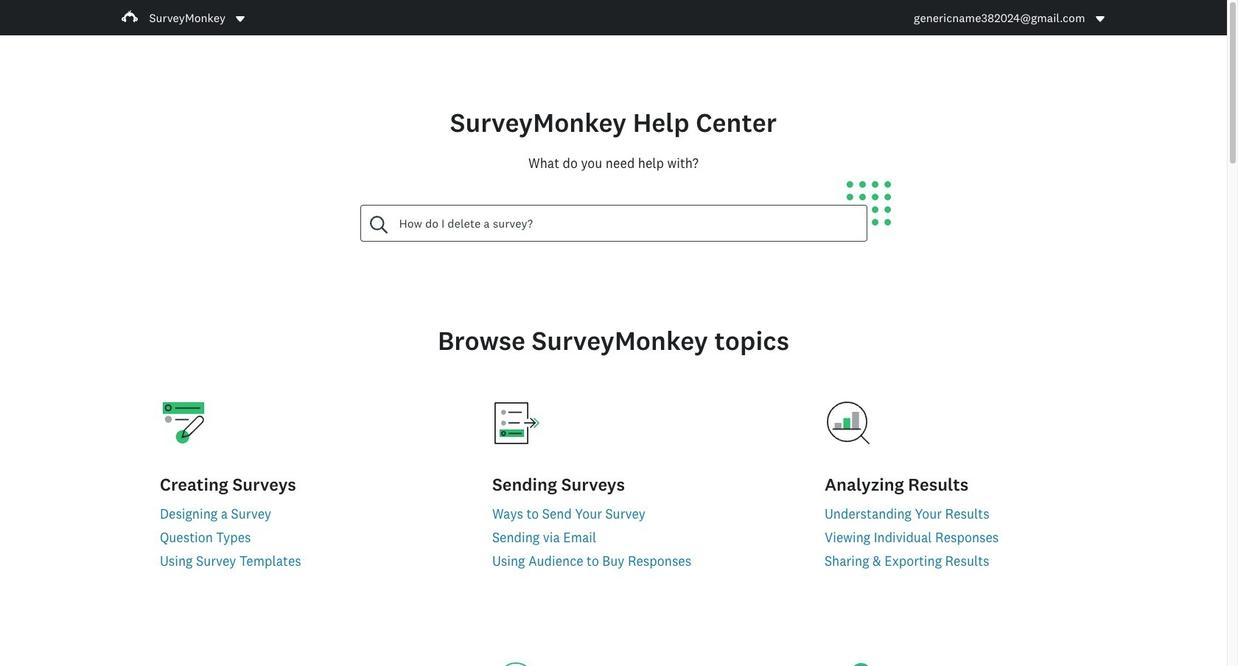 Task type: locate. For each thing, give the bounding box(es) containing it.
0 horizontal spatial open image
[[235, 13, 246, 25]]

1 open image from the left
[[235, 13, 246, 25]]

open image
[[235, 13, 246, 25], [1095, 13, 1107, 25]]

1 open image from the left
[[236, 16, 245, 22]]

1 horizontal spatial open image
[[1095, 13, 1107, 25]]

Search text field
[[388, 206, 867, 241]]

search image
[[370, 216, 388, 234], [370, 216, 388, 234]]

0 horizontal spatial open image
[[236, 16, 245, 22]]

1 horizontal spatial open image
[[1096, 16, 1105, 22]]

open image
[[236, 16, 245, 22], [1096, 16, 1105, 22]]



Task type: describe. For each thing, give the bounding box(es) containing it.
2 open image from the left
[[1096, 16, 1105, 22]]

2 open image from the left
[[1095, 13, 1107, 25]]



